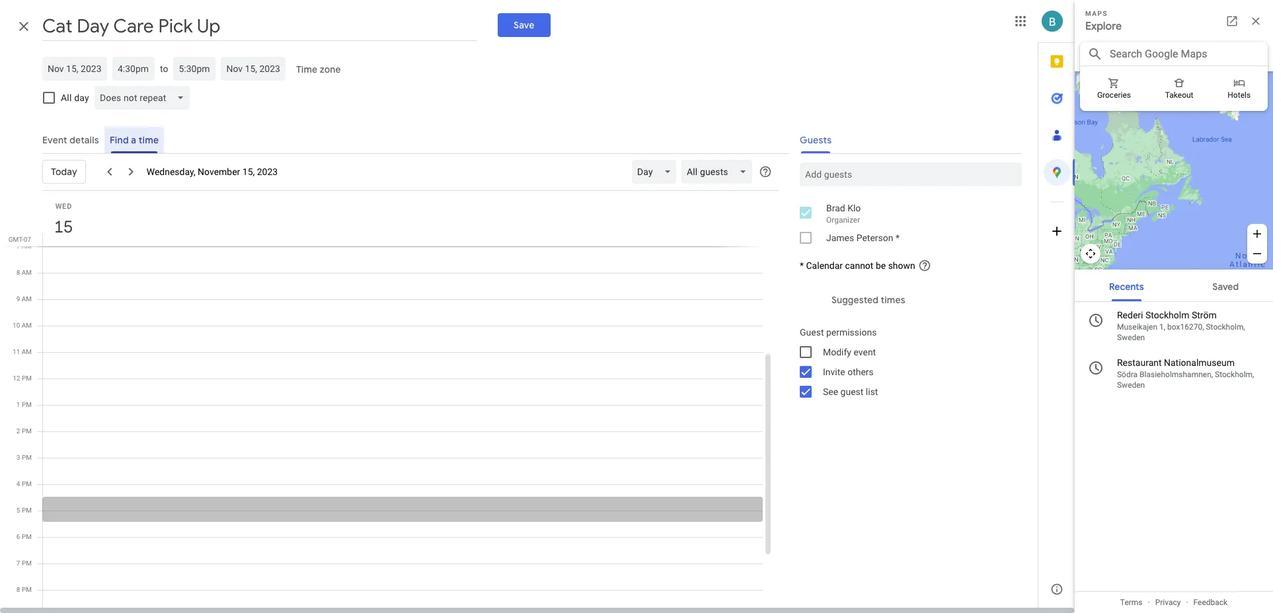 Task type: vqa. For each thing, say whether or not it's contained in the screenshot.
Modify event
yes



Task type: describe. For each thing, give the bounding box(es) containing it.
to
[[160, 63, 168, 74]]

5 pm
[[16, 507, 32, 514]]

07
[[24, 236, 31, 243]]

9 am
[[16, 295, 32, 303]]

pm for 2 pm
[[22, 428, 32, 435]]

guest
[[800, 327, 824, 338]]

invite
[[823, 367, 845, 377]]

permissions
[[826, 327, 877, 338]]

calendar
[[806, 260, 843, 271]]

be
[[876, 260, 886, 271]]

am for 10 am
[[22, 322, 32, 329]]

see
[[823, 387, 838, 397]]

4 pm
[[16, 481, 32, 488]]

7 for 7 am
[[16, 243, 20, 250]]

tab list inside side panel 'section'
[[1038, 43, 1075, 571]]

1 vertical spatial *
[[800, 260, 804, 271]]

End time text field
[[179, 61, 210, 77]]

wed 15
[[53, 202, 72, 238]]

am for 11 am
[[22, 348, 32, 356]]

2023
[[257, 167, 278, 177]]

pm for 6 pm
[[22, 533, 32, 541]]

modify event
[[823, 347, 876, 358]]

cannot
[[845, 260, 873, 271]]

side panel section
[[1038, 42, 1075, 608]]

pm for 7 pm
[[22, 560, 32, 567]]

guest
[[841, 387, 864, 397]]

james peterson *
[[826, 233, 900, 243]]

time zone button
[[291, 58, 346, 81]]

wed
[[55, 202, 72, 211]]

list
[[866, 387, 878, 397]]

modify
[[823, 347, 851, 358]]

others
[[847, 367, 874, 377]]

pm for 1 pm
[[22, 401, 32, 408]]

3 pm
[[16, 454, 32, 461]]

time
[[296, 63, 318, 75]]

15 grid
[[0, 61, 773, 613]]

today button
[[42, 156, 86, 188]]

7 pm
[[16, 560, 32, 567]]

suggested
[[832, 294, 878, 306]]

am for 8 am
[[22, 269, 32, 276]]

6
[[16, 533, 20, 541]]

9
[[16, 295, 20, 303]]

organizer
[[826, 215, 860, 225]]

james peterson tree item
[[789, 227, 1022, 249]]

pm for 5 pm
[[22, 507, 32, 514]]

6 pm
[[16, 533, 32, 541]]

Start time text field
[[118, 61, 149, 77]]

4
[[16, 481, 20, 488]]

* calendar cannot be shown
[[800, 260, 915, 271]]

time zone
[[296, 63, 341, 75]]

8 am
[[16, 269, 32, 276]]

5
[[16, 507, 20, 514]]

11 am
[[13, 348, 32, 356]]

brad klo organizer
[[826, 203, 861, 225]]

guest permissions
[[800, 327, 877, 338]]

8 for 8 am
[[16, 269, 20, 276]]



Task type: locate. For each thing, give the bounding box(es) containing it.
gmt-
[[8, 236, 24, 243]]

11
[[13, 348, 20, 356]]

save
[[513, 19, 534, 31]]

pm right 2
[[22, 428, 32, 435]]

pm
[[22, 375, 32, 382], [22, 401, 32, 408], [22, 428, 32, 435], [22, 454, 32, 461], [22, 481, 32, 488], [22, 507, 32, 514], [22, 533, 32, 541], [22, 560, 32, 567], [22, 586, 32, 594]]

am for 9 am
[[22, 295, 32, 303]]

pm for 12 pm
[[22, 375, 32, 382]]

klo
[[847, 203, 861, 213]]

wednesday,
[[147, 167, 195, 177]]

am right 9
[[22, 295, 32, 303]]

group containing guest permissions
[[789, 323, 1022, 402]]

save button
[[498, 13, 550, 37]]

* right peterson
[[896, 233, 900, 243]]

shown
[[888, 260, 915, 271]]

2 pm from the top
[[22, 401, 32, 408]]

navigation toolbar
[[42, 153, 779, 191]]

0 vertical spatial 7
[[16, 243, 20, 250]]

pm right 5
[[22, 507, 32, 514]]

1 8 from the top
[[16, 269, 20, 276]]

am for 7 am
[[22, 243, 32, 250]]

15 column header
[[42, 191, 763, 247]]

1
[[16, 401, 20, 408]]

wednesday, november 15, 2023
[[147, 167, 278, 177]]

0 vertical spatial *
[[896, 233, 900, 243]]

am down 7 am
[[22, 269, 32, 276]]

9 pm from the top
[[22, 586, 32, 594]]

day
[[74, 93, 89, 103]]

* inside james peterson tree item
[[896, 233, 900, 243]]

Guests text field
[[805, 163, 1017, 186]]

8 pm
[[16, 586, 32, 594]]

10
[[13, 322, 20, 329]]

gmt-07
[[8, 236, 31, 243]]

suggested times button
[[826, 288, 911, 312]]

guests invited to this event. tree
[[789, 200, 1022, 249]]

wednesday, november 15 element
[[48, 212, 79, 243]]

pm for 8 pm
[[22, 586, 32, 594]]

8 up 9
[[16, 269, 20, 276]]

am up 8 am
[[22, 243, 32, 250]]

*
[[896, 233, 900, 243], [800, 260, 804, 271]]

1 pm
[[16, 401, 32, 408]]

8 down 7 pm at left bottom
[[16, 586, 20, 594]]

1 pm from the top
[[22, 375, 32, 382]]

1 vertical spatial 7
[[16, 560, 20, 567]]

7
[[16, 243, 20, 250], [16, 560, 20, 567]]

7 down 6
[[16, 560, 20, 567]]

15,
[[242, 167, 255, 177]]

1 vertical spatial 8
[[16, 586, 20, 594]]

cell
[[43, 61, 763, 613]]

7 for 7 pm
[[16, 560, 20, 567]]

2 8 from the top
[[16, 586, 20, 594]]

Title text field
[[42, 12, 476, 41]]

am right 10
[[22, 322, 32, 329]]

4 am from the top
[[22, 322, 32, 329]]

2 pm
[[16, 428, 32, 435]]

1 horizontal spatial *
[[896, 233, 900, 243]]

today
[[51, 166, 77, 178]]

row
[[37, 61, 763, 613]]

am
[[22, 243, 32, 250], [22, 269, 32, 276], [22, 295, 32, 303], [22, 322, 32, 329], [22, 348, 32, 356]]

all
[[61, 93, 72, 103]]

pm for 3 pm
[[22, 454, 32, 461]]

3
[[16, 454, 20, 461]]

suggested times
[[832, 294, 905, 306]]

6 pm from the top
[[22, 507, 32, 514]]

zone
[[320, 63, 341, 75]]

2 7 from the top
[[16, 560, 20, 567]]

4 pm from the top
[[22, 454, 32, 461]]

7 am
[[16, 243, 32, 250]]

End date text field
[[226, 61, 281, 77]]

pm right 1
[[22, 401, 32, 408]]

7 left 07
[[16, 243, 20, 250]]

james
[[826, 233, 854, 243]]

see guest list
[[823, 387, 878, 397]]

7 pm from the top
[[22, 533, 32, 541]]

pm down 7 pm at left bottom
[[22, 586, 32, 594]]

0 vertical spatial 8
[[16, 269, 20, 276]]

Start date text field
[[48, 61, 102, 77]]

pm up 8 pm
[[22, 560, 32, 567]]

pm right the 4
[[22, 481, 32, 488]]

None field
[[94, 86, 195, 110], [632, 160, 682, 184], [682, 160, 757, 184], [94, 86, 195, 110], [632, 160, 682, 184], [682, 160, 757, 184]]

2
[[16, 428, 20, 435]]

8 pm from the top
[[22, 560, 32, 567]]

* left calendar
[[800, 260, 804, 271]]

5 pm from the top
[[22, 481, 32, 488]]

group
[[789, 323, 1022, 402]]

brad
[[826, 203, 845, 213]]

pm right 12
[[22, 375, 32, 382]]

all day
[[61, 93, 89, 103]]

1 am from the top
[[22, 243, 32, 250]]

1 7 from the top
[[16, 243, 20, 250]]

3 pm from the top
[[22, 428, 32, 435]]

3 am from the top
[[22, 295, 32, 303]]

november
[[198, 167, 240, 177]]

5 am from the top
[[22, 348, 32, 356]]

8 for 8 pm
[[16, 586, 20, 594]]

pm for 4 pm
[[22, 481, 32, 488]]

15
[[53, 216, 72, 238]]

am right 11 on the bottom of the page
[[22, 348, 32, 356]]

12 pm
[[13, 375, 32, 382]]

pm right 3
[[22, 454, 32, 461]]

2 am from the top
[[22, 269, 32, 276]]

times
[[881, 294, 905, 306]]

10 am
[[13, 322, 32, 329]]

12
[[13, 375, 20, 382]]

peterson
[[856, 233, 893, 243]]

0 horizontal spatial *
[[800, 260, 804, 271]]

brad klo, organizer tree item
[[789, 200, 1022, 227]]

pm right 6
[[22, 533, 32, 541]]

event
[[854, 347, 876, 358]]

8
[[16, 269, 20, 276], [16, 586, 20, 594]]

tab list
[[1038, 43, 1075, 571]]

invite others
[[823, 367, 874, 377]]



